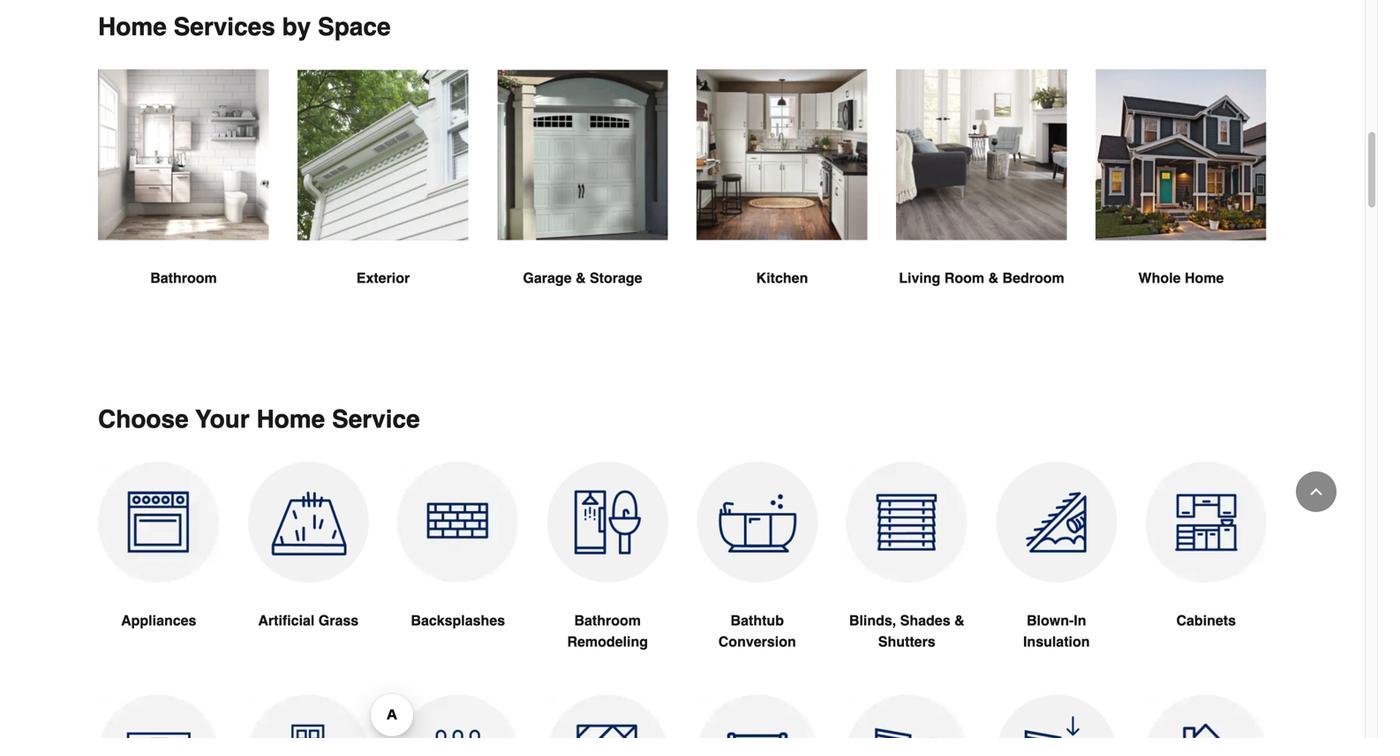 Task type: locate. For each thing, give the bounding box(es) containing it.
a living room with a fireplace, a dark gray couch and light gray wood floors. image
[[897, 69, 1068, 241]]

icon of air circulation within a house. image
[[1146, 695, 1268, 738]]

gutter icon. image
[[847, 695, 968, 738]]

appliances
[[121, 612, 196, 629]]

1 horizontal spatial &
[[955, 612, 965, 629]]

cabinets link
[[1146, 462, 1268, 674]]

bedroom
[[1003, 270, 1065, 286]]

blown-
[[1027, 612, 1074, 629]]

2 horizontal spatial home
[[1185, 270, 1225, 286]]

the exterior of a navy blue home with a teal door. image
[[1096, 69, 1268, 241]]

& inside blinds, shades & shutters
[[955, 612, 965, 629]]

0 horizontal spatial &
[[576, 270, 586, 286]]

choose your home service
[[98, 405, 420, 434]]

exterior
[[357, 270, 410, 286]]

& right room at the right of page
[[989, 270, 999, 286]]

your
[[195, 405, 250, 434]]

home
[[98, 13, 167, 41], [1185, 270, 1225, 286], [257, 405, 325, 434]]

bathroom
[[150, 270, 217, 286], [575, 612, 641, 629]]

bathroom remodeling link
[[547, 462, 669, 695]]

an artificial grass icon. image
[[248, 462, 369, 583]]

artificial grass link
[[248, 462, 369, 674]]

bathroom inside "bathroom remodeling"
[[575, 612, 641, 629]]

living
[[899, 270, 941, 286]]

backsplashes link
[[397, 462, 519, 674]]

2 horizontal spatial &
[[989, 270, 999, 286]]

the exterior of a white home surrounded by trees. image
[[298, 69, 469, 241]]

single oven range icon. image
[[98, 462, 220, 583]]

scroll to top element
[[1297, 472, 1337, 512]]

2 vertical spatial home
[[257, 405, 325, 434]]

remodeling
[[568, 634, 648, 650]]

blinds,
[[850, 612, 897, 629]]

kitchen cabinets icon. image
[[1146, 462, 1268, 583]]

services
[[174, 13, 275, 41]]

grass
[[319, 612, 359, 629]]

kitchen link
[[697, 69, 868, 331]]

artificial grass
[[258, 612, 359, 629]]

garage & storage link
[[497, 69, 669, 331]]

1 horizontal spatial home
[[257, 405, 325, 434]]

bathroom link
[[98, 69, 269, 331]]

& for blinds, shades & shutters
[[955, 612, 965, 629]]

0 vertical spatial bathroom
[[150, 270, 217, 286]]

& for living room & bedroom
[[989, 270, 999, 286]]

blown-in insulation
[[1024, 612, 1090, 650]]

single door icon. image
[[248, 695, 369, 738]]

countertop icon. image
[[98, 695, 220, 738]]

a kitchen with white cabinets, dark countertops, a white tile backsplash and wood floors. image
[[697, 69, 868, 241]]

& right shades
[[955, 612, 965, 629]]

blinds, shades & shutters link
[[847, 462, 968, 695]]

insulation
[[1024, 634, 1090, 650]]

& right garage
[[576, 270, 586, 286]]

0 horizontal spatial bathroom
[[150, 270, 217, 286]]

window blinds icon. image
[[847, 462, 968, 583]]

1 vertical spatial bathroom
[[575, 612, 641, 629]]

&
[[576, 270, 586, 286], [989, 270, 999, 286], [955, 612, 965, 629]]

bathtub
[[731, 612, 784, 629]]

picket fence icon. image
[[397, 695, 519, 738]]

1 horizontal spatial bathroom
[[575, 612, 641, 629]]

garage & storage
[[523, 270, 643, 286]]

whole
[[1139, 270, 1181, 286]]

1 vertical spatial home
[[1185, 270, 1225, 286]]

bathtub conversion
[[719, 612, 797, 650]]

0 horizontal spatial home
[[98, 13, 167, 41]]



Task type: vqa. For each thing, say whether or not it's contained in the screenshot.
the Doors & Windows link
no



Task type: describe. For each thing, give the bounding box(es) containing it.
living room & bedroom link
[[897, 69, 1068, 331]]

exterior link
[[298, 69, 469, 331]]

a garage with a white door and decorative handles. image
[[497, 69, 669, 241]]

space
[[318, 13, 391, 41]]

generator icon. image
[[697, 695, 818, 738]]

0 vertical spatial home
[[98, 13, 167, 41]]

gutter protection icon. image
[[996, 695, 1118, 738]]

storage
[[590, 270, 643, 286]]

bathtub conversion link
[[697, 462, 818, 695]]

blinds, shades & shutters
[[850, 612, 965, 650]]

shutters
[[879, 634, 936, 650]]

bathroom for bathroom remodeling
[[575, 612, 641, 629]]

choose
[[98, 405, 189, 434]]

bathroom remodeling
[[568, 612, 648, 650]]

living room & bedroom
[[899, 270, 1065, 286]]

home services by space
[[98, 13, 391, 41]]

cabinets
[[1177, 612, 1237, 629]]

by
[[282, 13, 311, 41]]

a bathroom with a gray tile backsplash, a beige floating vanity and a white toilet. image
[[98, 69, 269, 241]]

whole home link
[[1096, 69, 1268, 331]]

appliances link
[[98, 462, 220, 674]]

plank flooring icon. image
[[547, 695, 669, 738]]

shower and pedestal lavatory icons. image
[[547, 462, 669, 583]]

artificial
[[258, 612, 315, 629]]

blown-in insulation link
[[996, 462, 1118, 695]]

backsplashes
[[411, 612, 505, 629]]

tile backsplash icon. image
[[397, 462, 519, 583]]

garage
[[523, 270, 572, 286]]

shades
[[901, 612, 951, 629]]

blown-in insulation icon. image
[[996, 462, 1118, 583]]

whole home
[[1139, 270, 1225, 286]]

in
[[1074, 612, 1087, 629]]

conversion
[[719, 634, 797, 650]]

a walk-in bathtub icon. image
[[697, 462, 818, 583]]

bathroom for bathroom
[[150, 270, 217, 286]]

room
[[945, 270, 985, 286]]

kitchen
[[757, 270, 809, 286]]

chevron up image
[[1308, 483, 1326, 501]]

service
[[332, 405, 420, 434]]



